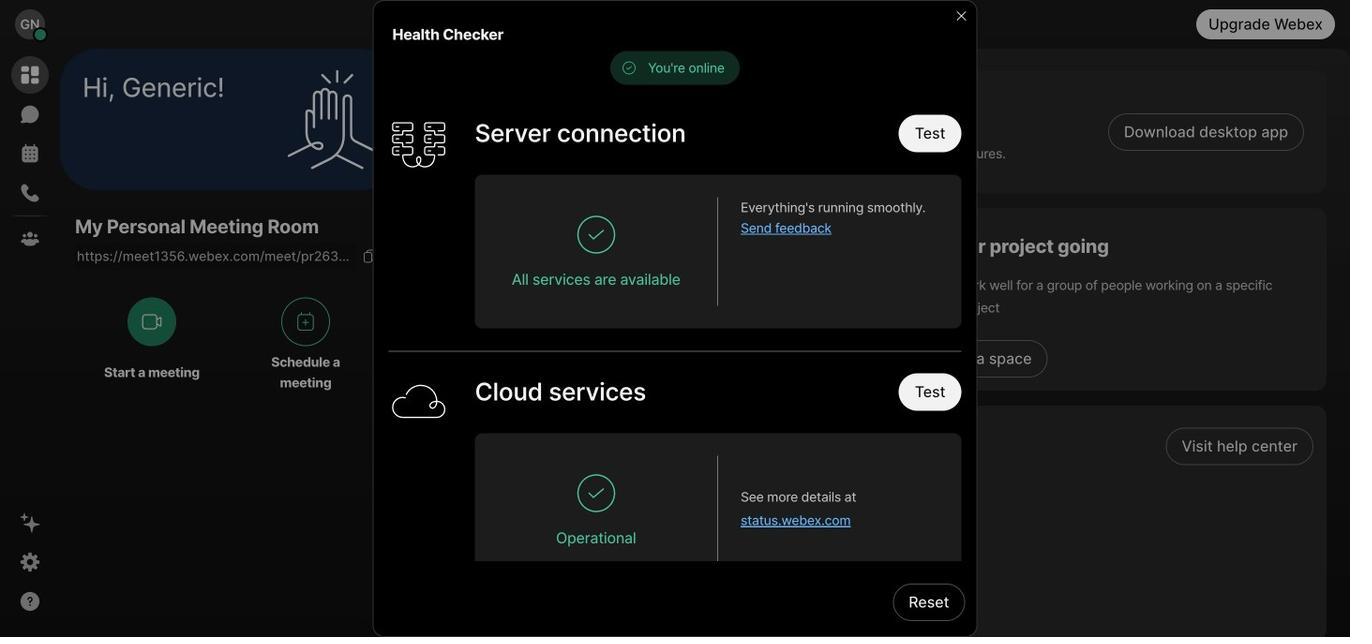 Task type: describe. For each thing, give the bounding box(es) containing it.
3 list item from the top
[[440, 507, 1327, 548]]

1 list item from the top
[[440, 427, 1327, 467]]

5 list item from the top
[[440, 588, 1327, 628]]

webex tab list
[[11, 56, 49, 258]]

2 list item from the top
[[440, 467, 1327, 507]]

cloud services image
[[389, 373, 449, 433]]



Task type: locate. For each thing, give the bounding box(es) containing it.
navigation
[[0, 49, 60, 638]]

server connection image
[[389, 115, 449, 175]]

4 list item from the top
[[440, 548, 1327, 588]]

list item
[[440, 427, 1327, 467], [440, 467, 1327, 507], [440, 507, 1327, 548], [440, 548, 1327, 588], [440, 588, 1327, 628]]

None text field
[[75, 243, 356, 269]]



Task type: vqa. For each thing, say whether or not it's contained in the screenshot.
Settings navigation
no



